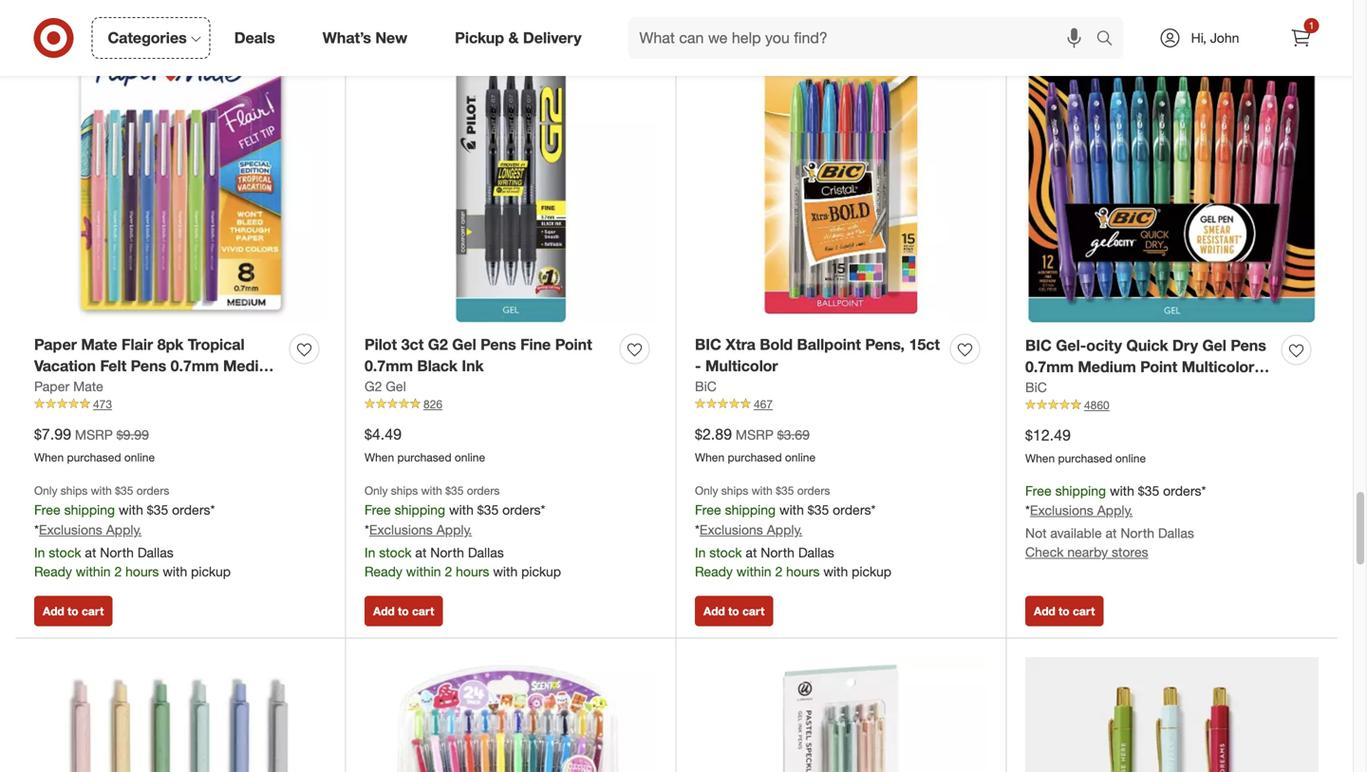Task type: locate. For each thing, give the bounding box(es) containing it.
1 horizontal spatial bic
[[1026, 336, 1052, 354]]

0 horizontal spatial g2
[[365, 378, 382, 395]]

0.7mm inside 'pilot 3ct g2 gel pens fine point 0.7mm black ink'
[[365, 357, 413, 375]]

paper inside paper mate flair 8pk tropical vacation felt pens 0.7mm medium tip multicolored
[[34, 335, 77, 354]]

2 horizontal spatial ships
[[722, 483, 749, 497]]

2 add to cart from the left
[[373, 604, 434, 618]]

point
[[555, 335, 592, 354], [1141, 358, 1178, 376]]

3 ready from the left
[[695, 563, 733, 580]]

2 horizontal spatial pens
[[1231, 336, 1267, 354]]

0 horizontal spatial pens
[[131, 357, 166, 375]]

gel
[[452, 335, 476, 354], [1203, 336, 1227, 354], [386, 378, 406, 395]]

orders down $3.69
[[797, 483, 830, 497]]

only ships with $35 orders free shipping with $35 orders* * exclusions apply. in stock at  north dallas ready within 2 hours with pickup down $4.49 when purchased online
[[365, 483, 561, 580]]

3 pickup from the left
[[852, 563, 892, 580]]

1 horizontal spatial multicolor
[[1182, 358, 1255, 376]]

only down $2.89
[[695, 483, 718, 497]]

in for $2.89
[[695, 544, 706, 561]]

bic inside the bic xtra bold ballpoint pens, 15ct - multicolor
[[695, 335, 722, 354]]

msrp inside $2.89 msrp $3.69 when purchased online
[[736, 427, 774, 443]]

1 horizontal spatial msrp
[[736, 427, 774, 443]]

1 add to cart button from the left
[[34, 596, 112, 626]]

$4.49 when purchased online
[[365, 425, 485, 464]]

1 horizontal spatial g2
[[428, 335, 448, 354]]

3 only ships with $35 orders free shipping with $35 orders* * exclusions apply. in stock at  north dallas ready within 2 hours with pickup from the left
[[695, 483, 892, 580]]

at inside free shipping with $35 orders* * exclusions apply. not available at north dallas check nearby stores
[[1106, 525, 1117, 541]]

purchased down $9.99
[[67, 450, 121, 464]]

only ships with $35 orders free shipping with $35 orders* * exclusions apply. in stock at  north dallas ready within 2 hours with pickup down $2.89 msrp $3.69 when purchased online
[[695, 483, 892, 580]]

1 hours from the left
[[125, 563, 159, 580]]

1 cart from the left
[[82, 604, 104, 618]]

1 horizontal spatial gel
[[452, 335, 476, 354]]

msrp
[[75, 427, 113, 443], [736, 427, 774, 443]]

1 vertical spatial paper
[[34, 378, 70, 395]]

msrp down 473
[[75, 427, 113, 443]]

bic left gel-
[[1026, 336, 1052, 354]]

0.7mm
[[171, 357, 219, 375], [365, 357, 413, 375], [1026, 358, 1074, 376]]

0 horizontal spatial bic
[[695, 378, 717, 395]]

online down the 826 link
[[455, 450, 485, 464]]

pilot
[[365, 335, 397, 354]]

3 cart from the left
[[743, 604, 765, 618]]

g2 down pilot
[[365, 378, 382, 395]]

2 ships from the left
[[391, 483, 418, 497]]

exclusions apply. button for pilot 3ct g2 gel pens fine point 0.7mm black ink
[[369, 520, 472, 539]]

ships down $2.89 msrp $3.69 when purchased online
[[722, 483, 749, 497]]

2 within from the left
[[406, 563, 441, 580]]

0 vertical spatial paper
[[34, 335, 77, 354]]

4 cart from the left
[[1073, 604, 1095, 618]]

2 for $7.99
[[114, 563, 122, 580]]

paper mate flair 8pk tropical vacation felt pens 0.7mm medium tip multicolored image
[[34, 30, 327, 323], [34, 30, 327, 323]]

0 horizontal spatial only ships with $35 orders free shipping with $35 orders* * exclusions apply. in stock at  north dallas ready within 2 hours with pickup
[[34, 483, 231, 580]]

2 horizontal spatial in
[[695, 544, 706, 561]]

2 add from the left
[[373, 604, 395, 618]]

3 2 from the left
[[775, 563, 783, 580]]

3 stock from the left
[[710, 544, 742, 561]]

shipping inside free shipping with $35 orders* * exclusions apply. not available at north dallas check nearby stores
[[1056, 482, 1106, 499]]

cart
[[82, 604, 104, 618], [412, 604, 434, 618], [743, 604, 765, 618], [1073, 604, 1095, 618]]

online inside $2.89 msrp $3.69 when purchased online
[[785, 450, 816, 464]]

cart for $12.49
[[1073, 604, 1095, 618]]

2 orders from the left
[[467, 483, 500, 497]]

3 ships from the left
[[722, 483, 749, 497]]

available
[[1051, 525, 1102, 541]]

cart for $7.99
[[82, 604, 104, 618]]

1 only from the left
[[34, 483, 57, 497]]

add to cart for $7.99
[[43, 604, 104, 618]]

ships down $4.49 when purchased online
[[391, 483, 418, 497]]

0 horizontal spatial msrp
[[75, 427, 113, 443]]

exclusions for bic xtra bold ballpoint pens, 15ct - multicolor
[[700, 521, 763, 538]]

at for bic xtra bold ballpoint pens, 15ct - multicolor
[[746, 544, 757, 561]]

free up not at right
[[1026, 482, 1052, 499]]

shipping down $4.49 when purchased online
[[395, 501, 445, 518]]

2 only ships with $35 orders free shipping with $35 orders* * exclusions apply. in stock at  north dallas ready within 2 hours with pickup from the left
[[365, 483, 561, 580]]

shipping down $2.89 msrp $3.69 when purchased online
[[725, 501, 776, 518]]

dallas inside free shipping with $35 orders* * exclusions apply. not available at north dallas check nearby stores
[[1159, 525, 1195, 541]]

bic link
[[695, 377, 717, 396], [1026, 378, 1047, 397]]

2 add to cart button from the left
[[365, 596, 443, 626]]

paper down vacation
[[34, 378, 70, 395]]

gel right dry on the top of page
[[1203, 336, 1227, 354]]

within
[[76, 563, 111, 580], [406, 563, 441, 580], [737, 563, 772, 580]]

only down $7.99
[[34, 483, 57, 497]]

pens
[[481, 335, 516, 354], [1231, 336, 1267, 354], [131, 357, 166, 375]]

exclusions down $7.99 msrp $9.99 when purchased online
[[39, 521, 102, 538]]

check
[[1026, 544, 1064, 560]]

1 horizontal spatial only ships with $35 orders free shipping with $35 orders* * exclusions apply. in stock at  north dallas ready within 2 hours with pickup
[[365, 483, 561, 580]]

medium inside paper mate flair 8pk tropical vacation felt pens 0.7mm medium tip multicolored
[[223, 357, 281, 375]]

1 2 from the left
[[114, 563, 122, 580]]

purchased inside $4.49 when purchased online
[[397, 450, 452, 464]]

exclusions apply. button for paper mate flair 8pk tropical vacation felt pens 0.7mm medium tip multicolored
[[39, 520, 142, 539]]

to for $2.89
[[728, 604, 739, 618]]

pilot 3ct g2 gel pens fine point 0.7mm black ink link
[[365, 334, 613, 377]]

0.7mm for bic
[[1026, 358, 1074, 376]]

point right fine
[[555, 335, 592, 354]]

gel up 'ink'
[[452, 335, 476, 354]]

0 horizontal spatial multicolor
[[706, 357, 778, 375]]

with
[[1110, 482, 1135, 499], [91, 483, 112, 497], [421, 483, 442, 497], [752, 483, 773, 497], [119, 501, 143, 518], [449, 501, 474, 518], [780, 501, 804, 518], [163, 563, 187, 580], [493, 563, 518, 580], [824, 563, 848, 580]]

msrp for $2.89
[[736, 427, 774, 443]]

pickup & delivery
[[455, 29, 582, 47]]

0 horizontal spatial within
[[76, 563, 111, 580]]

0 horizontal spatial ready
[[34, 563, 72, 580]]

only ships with $35 orders free shipping with $35 orders* * exclusions apply. in stock at  north dallas ready within 2 hours with pickup down $7.99 msrp $9.99 when purchased online
[[34, 483, 231, 580]]

3ct
[[401, 335, 424, 354]]

0 horizontal spatial hours
[[125, 563, 159, 580]]

0 horizontal spatial pickup
[[191, 563, 231, 580]]

2 horizontal spatial gel
[[1203, 336, 1227, 354]]

stock for $7.99
[[49, 544, 81, 561]]

$3.69
[[778, 427, 810, 443]]

with inside free shipping with $35 orders* * exclusions apply. not available at north dallas check nearby stores
[[1110, 482, 1135, 499]]

free for paper mate flair 8pk tropical vacation felt pens 0.7mm medium tip multicolored
[[34, 501, 61, 518]]

purchased
[[67, 450, 121, 464], [397, 450, 452, 464], [728, 450, 782, 464], [1058, 451, 1113, 465]]

2 horizontal spatial ready
[[695, 563, 733, 580]]

1 horizontal spatial only
[[365, 483, 388, 497]]

3 hours from the left
[[786, 563, 820, 580]]

felt
[[100, 357, 127, 375]]

1 horizontal spatial hours
[[456, 563, 489, 580]]

1 add from the left
[[43, 604, 64, 618]]

orders down $4.49 when purchased online
[[467, 483, 500, 497]]

0 horizontal spatial in
[[34, 544, 45, 561]]

only ships with $35 orders free shipping with $35 orders* * exclusions apply. in stock at  north dallas ready within 2 hours with pickup for $2.89
[[695, 483, 892, 580]]

shipping up available
[[1056, 482, 1106, 499]]

0 vertical spatial g2
[[428, 335, 448, 354]]

when
[[34, 450, 64, 464], [365, 450, 394, 464], [695, 450, 725, 464], [1026, 451, 1055, 465]]

$35 inside free shipping with $35 orders* * exclusions apply. not available at north dallas check nearby stores
[[1138, 482, 1160, 499]]

check nearby stores button
[[1026, 543, 1149, 562]]

add to cart for $4.49
[[373, 604, 434, 618]]

2 ready from the left
[[365, 563, 403, 580]]

0.7mm for pilot
[[365, 357, 413, 375]]

2 hours from the left
[[456, 563, 489, 580]]

exclusions for pilot 3ct g2 gel pens fine point 0.7mm black ink
[[369, 521, 433, 538]]

north for pilot 3ct g2 gel pens fine point 0.7mm black ink
[[430, 544, 464, 561]]

fine
[[521, 335, 551, 354]]

3 only from the left
[[695, 483, 718, 497]]

purchased inside $12.49 when purchased online
[[1058, 451, 1113, 465]]

2 horizontal spatial hours
[[786, 563, 820, 580]]

multicolor inside the bic xtra bold ballpoint pens, 15ct - multicolor
[[706, 357, 778, 375]]

0 horizontal spatial stock
[[49, 544, 81, 561]]

pens right dry on the top of page
[[1231, 336, 1267, 354]]

1 to from the left
[[68, 604, 78, 618]]

1 in from the left
[[34, 544, 45, 561]]

ships for $4.49
[[391, 483, 418, 497]]

add to cart
[[43, 604, 104, 618], [373, 604, 434, 618], [704, 604, 765, 618], [1034, 604, 1095, 618]]

apply. up stores
[[1098, 502, 1133, 519]]

when inside $4.49 when purchased online
[[365, 450, 394, 464]]

1 vertical spatial point
[[1141, 358, 1178, 376]]

2 stock from the left
[[379, 544, 412, 561]]

medium down the ocity
[[1078, 358, 1137, 376]]

to
[[68, 604, 78, 618], [398, 604, 409, 618], [728, 604, 739, 618], [1059, 604, 1070, 618]]

1 vertical spatial mate
[[73, 378, 103, 395]]

g2 gel
[[365, 378, 406, 395]]

0 horizontal spatial gel
[[386, 378, 406, 395]]

only ships with $35 orders free shipping with $35 orders* * exclusions apply. in stock at  north dallas ready within 2 hours with pickup
[[34, 483, 231, 580], [365, 483, 561, 580], [695, 483, 892, 580]]

2 2 from the left
[[445, 563, 452, 580]]

stock
[[49, 544, 81, 561], [379, 544, 412, 561], [710, 544, 742, 561]]

add
[[43, 604, 64, 618], [373, 604, 395, 618], [704, 604, 725, 618], [1034, 604, 1056, 618]]

apply.
[[1098, 502, 1133, 519], [106, 521, 142, 538], [437, 521, 472, 538], [767, 521, 803, 538]]

3 in from the left
[[695, 544, 706, 561]]

exclusions down $2.89 msrp $3.69 when purchased online
[[700, 521, 763, 538]]

0 horizontal spatial 0.7mm
[[171, 357, 219, 375]]

add for $2.89
[[704, 604, 725, 618]]

in for $4.49
[[365, 544, 376, 561]]

2 horizontal spatial pickup
[[852, 563, 892, 580]]

tip
[[34, 378, 56, 397]]

pilot 3ct g2 gel pens fine point 0.7mm black ink image
[[365, 30, 657, 323], [365, 30, 657, 323]]

0.7mm up 12ct
[[1026, 358, 1074, 376]]

point inside 'pilot 3ct g2 gel pens fine point 0.7mm black ink'
[[555, 335, 592, 354]]

0 horizontal spatial only
[[34, 483, 57, 497]]

purchased down the '$4.49'
[[397, 450, 452, 464]]

*
[[1026, 502, 1030, 519], [34, 521, 39, 538], [365, 521, 369, 538], [695, 521, 700, 538]]

3pk pens goals & dreams black ink - opalhouse™ image
[[1026, 657, 1319, 772], [1026, 657, 1319, 772]]

orders down $9.99
[[136, 483, 169, 497]]

when inside $2.89 msrp $3.69 when purchased online
[[695, 450, 725, 464]]

1 msrp from the left
[[75, 427, 113, 443]]

1 horizontal spatial bic link
[[1026, 378, 1047, 397]]

0.7mm inside bic gel-ocity quick dry gel pens 0.7mm medium point multicolor 12ct
[[1026, 358, 1074, 376]]

add to cart button for $7.99
[[34, 596, 112, 626]]

search button
[[1088, 17, 1134, 63]]

473
[[93, 397, 112, 411]]

msrp inside $7.99 msrp $9.99 when purchased online
[[75, 427, 113, 443]]

4 add from the left
[[1034, 604, 1056, 618]]

2 paper from the top
[[34, 378, 70, 395]]

1 horizontal spatial in
[[365, 544, 376, 561]]

bic gel-ocity quick dry gel pens 0.7mm medium point multicolor 12ct image
[[1026, 30, 1319, 324], [1026, 30, 1319, 324]]

0 horizontal spatial point
[[555, 335, 592, 354]]

within for $2.89
[[737, 563, 772, 580]]

bic
[[695, 378, 717, 395], [1026, 379, 1047, 396]]

u brands 4ct gel ink pens - pastel speckle image
[[695, 657, 988, 772], [695, 657, 988, 772]]

u brands 6ct u-eco ballpoint pens core speckle 0.7mm black ink image
[[34, 657, 327, 772], [34, 657, 327, 772]]

$35
[[1138, 482, 1160, 499], [115, 483, 133, 497], [446, 483, 464, 497], [776, 483, 794, 497], [147, 501, 168, 518], [477, 501, 499, 518], [808, 501, 829, 518]]

1 horizontal spatial orders
[[467, 483, 500, 497]]

deals
[[234, 29, 275, 47]]

1 horizontal spatial 0.7mm
[[365, 357, 413, 375]]

paper inside paper mate link
[[34, 378, 70, 395]]

1 add to cart from the left
[[43, 604, 104, 618]]

bic for multicolor
[[695, 378, 717, 395]]

in
[[34, 544, 45, 561], [365, 544, 376, 561], [695, 544, 706, 561]]

2 horizontal spatial orders
[[797, 483, 830, 497]]

2 in from the left
[[365, 544, 376, 561]]

only down the '$4.49'
[[365, 483, 388, 497]]

0 horizontal spatial bic
[[695, 335, 722, 354]]

pens,
[[866, 335, 905, 354]]

2 horizontal spatial stock
[[710, 544, 742, 561]]

ready for $2.89
[[695, 563, 733, 580]]

1 horizontal spatial point
[[1141, 358, 1178, 376]]

ink
[[462, 357, 484, 375]]

pens down flair
[[131, 357, 166, 375]]

4 add to cart from the left
[[1034, 604, 1095, 618]]

* for paper mate flair 8pk tropical vacation felt pens 0.7mm medium tip multicolored
[[34, 521, 39, 538]]

medium down tropical
[[223, 357, 281, 375]]

online inside $7.99 msrp $9.99 when purchased online
[[124, 450, 155, 464]]

stores
[[1112, 544, 1149, 560]]

at for pilot 3ct g2 gel pens fine point 0.7mm black ink
[[415, 544, 427, 561]]

sugar rush 24pk candy scented gel pens image
[[365, 657, 657, 772], [365, 657, 657, 772]]

1 paper from the top
[[34, 335, 77, 354]]

apply. down $4.49 when purchased online
[[437, 521, 472, 538]]

exclusions up available
[[1030, 502, 1094, 519]]

when down the '$4.49'
[[365, 450, 394, 464]]

exclusions for paper mate flair 8pk tropical vacation felt pens 0.7mm medium tip multicolored
[[39, 521, 102, 538]]

1 only ships with $35 orders free shipping with $35 orders* * exclusions apply. in stock at  north dallas ready within 2 hours with pickup from the left
[[34, 483, 231, 580]]

multicolor down dry on the top of page
[[1182, 358, 1255, 376]]

exclusions apply. button
[[1030, 501, 1133, 520], [39, 520, 142, 539], [369, 520, 472, 539], [700, 520, 803, 539]]

2 horizontal spatial only
[[695, 483, 718, 497]]

online down $9.99
[[124, 450, 155, 464]]

2 cart from the left
[[412, 604, 434, 618]]

orders
[[136, 483, 169, 497], [467, 483, 500, 497], [797, 483, 830, 497]]

online
[[124, 450, 155, 464], [455, 450, 485, 464], [785, 450, 816, 464], [1116, 451, 1146, 465]]

g2 up black
[[428, 335, 448, 354]]

what's new link
[[307, 17, 431, 59]]

purchased down $12.49 at the right bottom
[[1058, 451, 1113, 465]]

0 horizontal spatial bic link
[[695, 377, 717, 396]]

1 horizontal spatial medium
[[1078, 358, 1137, 376]]

shipping
[[1056, 482, 1106, 499], [64, 501, 115, 518], [395, 501, 445, 518], [725, 501, 776, 518]]

add to cart button for $4.49
[[365, 596, 443, 626]]

bic up $12.49 at the right bottom
[[1026, 379, 1047, 396]]

1 ready from the left
[[34, 563, 72, 580]]

when down $7.99
[[34, 450, 64, 464]]

exclusions apply. button down $4.49 when purchased online
[[369, 520, 472, 539]]

1 pickup from the left
[[191, 563, 231, 580]]

0 horizontal spatial 2
[[114, 563, 122, 580]]

multicolor down xtra
[[706, 357, 778, 375]]

473 link
[[34, 396, 327, 413]]

orders*
[[1163, 482, 1207, 499], [172, 501, 215, 518], [503, 501, 546, 518], [833, 501, 876, 518]]

bic inside bic gel-ocity quick dry gel pens 0.7mm medium point multicolor 12ct
[[1026, 336, 1052, 354]]

when inside $12.49 when purchased online
[[1026, 451, 1055, 465]]

quick
[[1127, 336, 1169, 354]]

1 stock from the left
[[49, 544, 81, 561]]

when down $2.89
[[695, 450, 725, 464]]

hours
[[125, 563, 159, 580], [456, 563, 489, 580], [786, 563, 820, 580]]

gel down pilot
[[386, 378, 406, 395]]

2
[[114, 563, 122, 580], [445, 563, 452, 580], [775, 563, 783, 580]]

ships down $7.99 msrp $9.99 when purchased online
[[61, 483, 88, 497]]

shipping down $7.99 msrp $9.99 when purchased online
[[64, 501, 115, 518]]

2 horizontal spatial within
[[737, 563, 772, 580]]

dallas for bic xtra bold ballpoint pens, 15ct - multicolor
[[799, 544, 835, 561]]

1 horizontal spatial ready
[[365, 563, 403, 580]]

0 horizontal spatial orders
[[136, 483, 169, 497]]

bic down -
[[695, 378, 717, 395]]

bic link up $12.49 at the right bottom
[[1026, 378, 1047, 397]]

nearby
[[1068, 544, 1108, 560]]

dallas
[[1159, 525, 1195, 541], [138, 544, 174, 561], [468, 544, 504, 561], [799, 544, 835, 561]]

point down quick
[[1141, 358, 1178, 376]]

2 to from the left
[[398, 604, 409, 618]]

2 horizontal spatial 2
[[775, 563, 783, 580]]

add for $12.49
[[1034, 604, 1056, 618]]

xtra
[[726, 335, 756, 354]]

free for pilot 3ct g2 gel pens fine point 0.7mm black ink
[[365, 501, 391, 518]]

1 horizontal spatial ships
[[391, 483, 418, 497]]

add to cart for $12.49
[[1034, 604, 1095, 618]]

cart for $4.49
[[412, 604, 434, 618]]

pickup
[[191, 563, 231, 580], [521, 563, 561, 580], [852, 563, 892, 580]]

4 add to cart button from the left
[[1026, 596, 1104, 626]]

not
[[1026, 525, 1047, 541]]

1 horizontal spatial stock
[[379, 544, 412, 561]]

3 within from the left
[[737, 563, 772, 580]]

pens up 'ink'
[[481, 335, 516, 354]]

purchased down $3.69
[[728, 450, 782, 464]]

categories link
[[92, 17, 211, 59]]

online down $3.69
[[785, 450, 816, 464]]

2 horizontal spatial 0.7mm
[[1026, 358, 1074, 376]]

free inside free shipping with $35 orders* * exclusions apply. not available at north dallas check nearby stores
[[1026, 482, 1052, 499]]

4 to from the left
[[1059, 604, 1070, 618]]

mate up 473
[[73, 378, 103, 395]]

0 horizontal spatial medium
[[223, 357, 281, 375]]

467
[[754, 397, 773, 411]]

0 horizontal spatial ships
[[61, 483, 88, 497]]

online up free shipping with $35 orders* * exclusions apply. not available at north dallas check nearby stores
[[1116, 451, 1146, 465]]

free down $2.89
[[695, 501, 722, 518]]

3 orders from the left
[[797, 483, 830, 497]]

bic up -
[[695, 335, 722, 354]]

2 msrp from the left
[[736, 427, 774, 443]]

paper
[[34, 335, 77, 354], [34, 378, 70, 395]]

exclusions down $4.49 when purchased online
[[369, 521, 433, 538]]

$7.99 msrp $9.99 when purchased online
[[34, 425, 155, 464]]

1 horizontal spatial within
[[406, 563, 441, 580]]

2 only from the left
[[365, 483, 388, 497]]

0 vertical spatial mate
[[81, 335, 117, 354]]

mate inside paper mate flair 8pk tropical vacation felt pens 0.7mm medium tip multicolored
[[81, 335, 117, 354]]

when inside $7.99 msrp $9.99 when purchased online
[[34, 450, 64, 464]]

north for paper mate flair 8pk tropical vacation felt pens 0.7mm medium tip multicolored
[[100, 544, 134, 561]]

to for $4.49
[[398, 604, 409, 618]]

apply. down $2.89 msrp $3.69 when purchased online
[[767, 521, 803, 538]]

1 horizontal spatial pens
[[481, 335, 516, 354]]

when down $12.49 at the right bottom
[[1026, 451, 1055, 465]]

1 horizontal spatial pickup
[[521, 563, 561, 580]]

apply. for pilot 3ct g2 gel pens fine point 0.7mm black ink
[[437, 521, 472, 538]]

3 add from the left
[[704, 604, 725, 618]]

north inside free shipping with $35 orders* * exclusions apply. not available at north dallas check nearby stores
[[1121, 525, 1155, 541]]

bic xtra bold ballpoint pens, 15ct - multicolor image
[[695, 30, 988, 323], [695, 30, 988, 323]]

free down the '$4.49'
[[365, 501, 391, 518]]

1 ships from the left
[[61, 483, 88, 497]]

at
[[1106, 525, 1117, 541], [85, 544, 96, 561], [415, 544, 427, 561], [746, 544, 757, 561]]

bic link down -
[[695, 377, 717, 396]]

free for bic xtra bold ballpoint pens, 15ct - multicolor
[[695, 501, 722, 518]]

3 to from the left
[[728, 604, 739, 618]]

g2 inside 'pilot 3ct g2 gel pens fine point 0.7mm black ink'
[[428, 335, 448, 354]]

3 add to cart button from the left
[[695, 596, 773, 626]]

mate up felt
[[81, 335, 117, 354]]

orders* for paper mate flair 8pk tropical vacation felt pens 0.7mm medium tip multicolored
[[172, 501, 215, 518]]

within for $4.49
[[406, 563, 441, 580]]

bic
[[695, 335, 722, 354], [1026, 336, 1052, 354]]

0 vertical spatial point
[[555, 335, 592, 354]]

free down $7.99
[[34, 501, 61, 518]]

exclusions apply. button down $7.99 msrp $9.99 when purchased online
[[39, 520, 142, 539]]

0.7mm up the "g2 gel" in the left of the page
[[365, 357, 413, 375]]

hours for $4.49
[[456, 563, 489, 580]]

* for bic xtra bold ballpoint pens, 15ct - multicolor
[[695, 521, 700, 538]]

hi, john
[[1191, 29, 1240, 46]]

mate for paper mate flair 8pk tropical vacation felt pens 0.7mm medium tip multicolored
[[81, 335, 117, 354]]

3 add to cart from the left
[[704, 604, 765, 618]]

orders* for bic xtra bold ballpoint pens, 15ct - multicolor
[[833, 501, 876, 518]]

1 orders from the left
[[136, 483, 169, 497]]

1 horizontal spatial bic
[[1026, 379, 1047, 396]]

paper up vacation
[[34, 335, 77, 354]]

bic link for multicolor
[[695, 377, 717, 396]]

ready for $4.49
[[365, 563, 403, 580]]

0.7mm down tropical
[[171, 357, 219, 375]]

flair
[[122, 335, 153, 354]]

what's
[[323, 29, 371, 47]]

msrp down '467'
[[736, 427, 774, 443]]

apply. down $7.99 msrp $9.99 when purchased online
[[106, 521, 142, 538]]

exclusions
[[1030, 502, 1094, 519], [39, 521, 102, 538], [369, 521, 433, 538], [700, 521, 763, 538]]

1 horizontal spatial 2
[[445, 563, 452, 580]]

2 horizontal spatial only ships with $35 orders free shipping with $35 orders* * exclusions apply. in stock at  north dallas ready within 2 hours with pickup
[[695, 483, 892, 580]]

exclusions apply. button down $2.89 msrp $3.69 when purchased online
[[700, 520, 803, 539]]

1 within from the left
[[76, 563, 111, 580]]



Task type: vqa. For each thing, say whether or not it's contained in the screenshot.
the Add to cart corresponding to $7.99
yes



Task type: describe. For each thing, give the bounding box(es) containing it.
bic link for 0.7mm
[[1026, 378, 1047, 397]]

what's new
[[323, 29, 408, 47]]

826 link
[[365, 396, 657, 413]]

$7.99
[[34, 425, 71, 444]]

8pk
[[157, 335, 184, 354]]

* for pilot 3ct g2 gel pens fine point 0.7mm black ink
[[365, 521, 369, 538]]

4860
[[1085, 398, 1110, 412]]

purchased inside $7.99 msrp $9.99 when purchased online
[[67, 450, 121, 464]]

2 for $2.89
[[775, 563, 783, 580]]

467 link
[[695, 396, 988, 413]]

only for $4.49
[[365, 483, 388, 497]]

categories
[[108, 29, 187, 47]]

orders* for pilot 3ct g2 gel pens fine point 0.7mm black ink
[[503, 501, 546, 518]]

only for $2.89
[[695, 483, 718, 497]]

shipping for pilot 3ct g2 gel pens fine point 0.7mm black ink
[[395, 501, 445, 518]]

bic gel-ocity quick dry gel pens 0.7mm medium point multicolor 12ct
[[1026, 336, 1267, 398]]

black
[[417, 357, 458, 375]]

exclusions apply. button for bic xtra bold ballpoint pens, 15ct - multicolor
[[700, 520, 803, 539]]

paper for paper mate flair 8pk tropical vacation felt pens 0.7mm medium tip multicolored
[[34, 335, 77, 354]]

bold
[[760, 335, 793, 354]]

12ct
[[1026, 379, 1057, 398]]

hours for $2.89
[[786, 563, 820, 580]]

tropical
[[188, 335, 245, 354]]

stock for $4.49
[[379, 544, 412, 561]]

ships for $7.99
[[61, 483, 88, 497]]

ballpoint
[[797, 335, 861, 354]]

pickup for $7.99
[[191, 563, 231, 580]]

15ct
[[909, 335, 940, 354]]

hi,
[[1191, 29, 1207, 46]]

purchased inside $2.89 msrp $3.69 when purchased online
[[728, 450, 782, 464]]

orders for $7.99
[[136, 483, 169, 497]]

apply. for bic xtra bold ballpoint pens, 15ct - multicolor
[[767, 521, 803, 538]]

pens inside 'pilot 3ct g2 gel pens fine point 0.7mm black ink'
[[481, 335, 516, 354]]

pickup & delivery link
[[439, 17, 605, 59]]

exclusions apply. button up available
[[1030, 501, 1133, 520]]

dallas for pilot 3ct g2 gel pens fine point 0.7mm black ink
[[468, 544, 504, 561]]

north for bic xtra bold ballpoint pens, 15ct - multicolor
[[761, 544, 795, 561]]

exclusions inside free shipping with $35 orders* * exclusions apply. not available at north dallas check nearby stores
[[1030, 502, 1094, 519]]

point inside bic gel-ocity quick dry gel pens 0.7mm medium point multicolor 12ct
[[1141, 358, 1178, 376]]

bic xtra bold ballpoint pens, 15ct - multicolor
[[695, 335, 940, 375]]

vacation
[[34, 357, 96, 375]]

add for $4.49
[[373, 604, 395, 618]]

medium inside bic gel-ocity quick dry gel pens 0.7mm medium point multicolor 12ct
[[1078, 358, 1137, 376]]

search
[[1088, 30, 1134, 49]]

stock for $2.89
[[710, 544, 742, 561]]

0.7mm inside paper mate flair 8pk tropical vacation felt pens 0.7mm medium tip multicolored
[[171, 357, 219, 375]]

dry
[[1173, 336, 1199, 354]]

* inside free shipping with $35 orders* * exclusions apply. not available at north dallas check nearby stores
[[1026, 502, 1030, 519]]

paper mate link
[[34, 377, 103, 396]]

bic for multicolor
[[695, 335, 722, 354]]

pens inside paper mate flair 8pk tropical vacation felt pens 0.7mm medium tip multicolored
[[131, 357, 166, 375]]

bic gel-ocity quick dry gel pens 0.7mm medium point multicolor 12ct link
[[1026, 335, 1274, 398]]

only ships with $35 orders free shipping with $35 orders* * exclusions apply. in stock at  north dallas ready within 2 hours with pickup for $4.49
[[365, 483, 561, 580]]

add to cart button for $2.89
[[695, 596, 773, 626]]

apply. inside free shipping with $35 orders* * exclusions apply. not available at north dallas check nearby stores
[[1098, 502, 1133, 519]]

pens inside bic gel-ocity quick dry gel pens 0.7mm medium point multicolor 12ct
[[1231, 336, 1267, 354]]

free shipping with $35 orders* * exclusions apply. not available at north dallas check nearby stores
[[1026, 482, 1207, 560]]

1 vertical spatial g2
[[365, 378, 382, 395]]

2 for $4.49
[[445, 563, 452, 580]]

multicolor inside bic gel-ocity quick dry gel pens 0.7mm medium point multicolor 12ct
[[1182, 358, 1255, 376]]

shipping for bic xtra bold ballpoint pens, 15ct - multicolor
[[725, 501, 776, 518]]

to for $12.49
[[1059, 604, 1070, 618]]

$12.49
[[1026, 426, 1071, 445]]

4860 link
[[1026, 397, 1319, 414]]

in for $7.99
[[34, 544, 45, 561]]

apply. for paper mate flair 8pk tropical vacation felt pens 0.7mm medium tip multicolored
[[106, 521, 142, 538]]

What can we help you find? suggestions appear below search field
[[628, 17, 1101, 59]]

new
[[375, 29, 408, 47]]

delivery
[[523, 29, 582, 47]]

2 pickup from the left
[[521, 563, 561, 580]]

dallas for paper mate flair 8pk tropical vacation felt pens 0.7mm medium tip multicolored
[[138, 544, 174, 561]]

online inside $4.49 when purchased online
[[455, 450, 485, 464]]

orders for $2.89
[[797, 483, 830, 497]]

pilot 3ct g2 gel pens fine point 0.7mm black ink
[[365, 335, 592, 375]]

at for paper mate flair 8pk tropical vacation felt pens 0.7mm medium tip multicolored
[[85, 544, 96, 561]]

bic for 0.7mm
[[1026, 379, 1047, 396]]

mate for paper mate
[[73, 378, 103, 395]]

$12.49 when purchased online
[[1026, 426, 1146, 465]]

&
[[509, 29, 519, 47]]

$2.89
[[695, 425, 732, 444]]

orders for $4.49
[[467, 483, 500, 497]]

multicolored
[[61, 378, 151, 397]]

john
[[1211, 29, 1240, 46]]

$9.99
[[117, 427, 149, 443]]

gel inside bic gel-ocity quick dry gel pens 0.7mm medium point multicolor 12ct
[[1203, 336, 1227, 354]]

ocity
[[1087, 336, 1122, 354]]

online inside $12.49 when purchased online
[[1116, 451, 1146, 465]]

paper mate flair 8pk tropical vacation felt pens 0.7mm medium tip multicolored link
[[34, 334, 282, 397]]

paper mate flair 8pk tropical vacation felt pens 0.7mm medium tip multicolored
[[34, 335, 281, 397]]

-
[[695, 357, 701, 375]]

to for $7.99
[[68, 604, 78, 618]]

1
[[1309, 19, 1315, 31]]

add to cart button for $12.49
[[1026, 596, 1104, 626]]

add for $7.99
[[43, 604, 64, 618]]

shipping for paper mate flair 8pk tropical vacation felt pens 0.7mm medium tip multicolored
[[64, 501, 115, 518]]

within for $7.99
[[76, 563, 111, 580]]

ready for $7.99
[[34, 563, 72, 580]]

$2.89 msrp $3.69 when purchased online
[[695, 425, 816, 464]]

cart for $2.89
[[743, 604, 765, 618]]

deals link
[[218, 17, 299, 59]]

bic for 0.7mm
[[1026, 336, 1052, 354]]

bic xtra bold ballpoint pens, 15ct - multicolor link
[[695, 334, 943, 377]]

gel inside 'pilot 3ct g2 gel pens fine point 0.7mm black ink'
[[452, 335, 476, 354]]

only for $7.99
[[34, 483, 57, 497]]

paper mate
[[34, 378, 103, 395]]

g2 gel link
[[365, 377, 406, 396]]

pickup
[[455, 29, 504, 47]]

msrp for $7.99
[[75, 427, 113, 443]]

orders* inside free shipping with $35 orders* * exclusions apply. not available at north dallas check nearby stores
[[1163, 482, 1207, 499]]

ships for $2.89
[[722, 483, 749, 497]]

hours for $7.99
[[125, 563, 159, 580]]

paper for paper mate
[[34, 378, 70, 395]]

add to cart for $2.89
[[704, 604, 765, 618]]

pickup for $2.89
[[852, 563, 892, 580]]

826
[[424, 397, 443, 411]]

gel-
[[1056, 336, 1087, 354]]

1 link
[[1281, 17, 1322, 59]]

only ships with $35 orders free shipping with $35 orders* * exclusions apply. in stock at  north dallas ready within 2 hours with pickup for $7.99
[[34, 483, 231, 580]]

$4.49
[[365, 425, 402, 444]]



